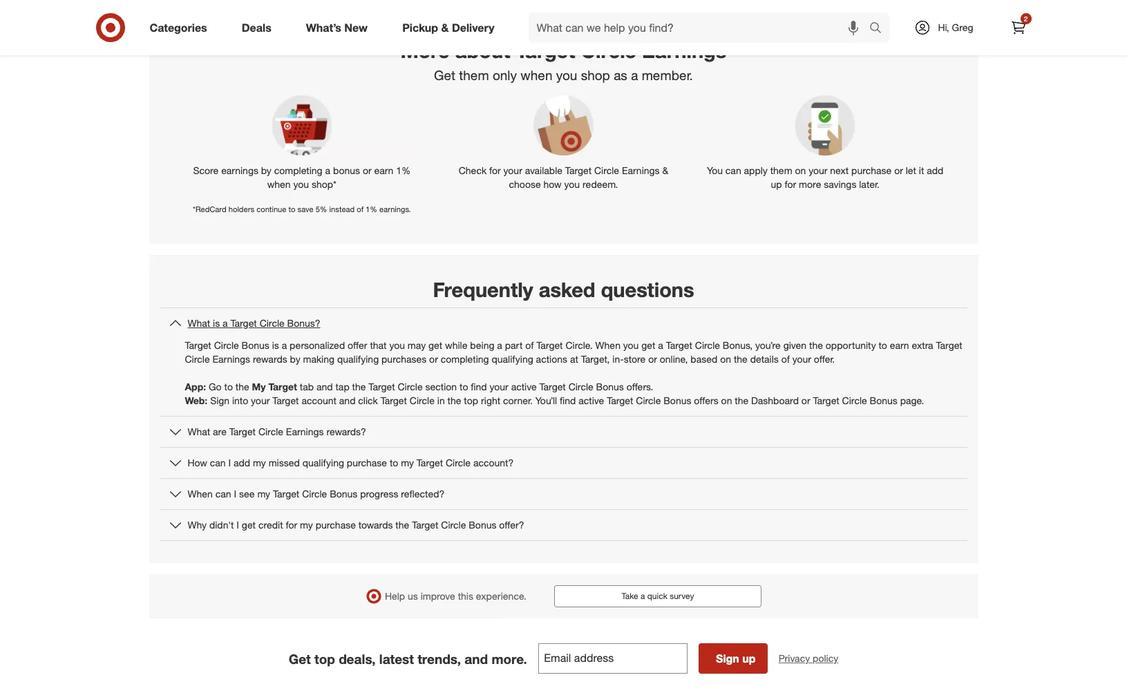 Task type: vqa. For each thing, say whether or not it's contained in the screenshot.
Earnings within check for your available target circle earnings & choose how you redeem.
yes



Task type: locate. For each thing, give the bounding box(es) containing it.
circle inside more about target circle earnings get them only when you shop as a member.
[[581, 38, 637, 63]]

tap
[[336, 381, 350, 393]]

deals link
[[230, 12, 289, 43]]

earn left extra
[[890, 340, 909, 351]]

2 horizontal spatial get
[[642, 340, 656, 351]]

active down target, on the bottom right of page
[[579, 395, 604, 407]]

circle left account?
[[446, 457, 471, 469]]

of down given
[[782, 354, 790, 365]]

active up corner. at bottom left
[[511, 381, 537, 393]]

to
[[289, 204, 296, 214], [879, 340, 888, 351], [224, 381, 233, 393], [460, 381, 468, 393], [390, 457, 398, 469]]

your up choose
[[504, 164, 522, 176]]

0 vertical spatial when
[[596, 340, 621, 351]]

when inside score earnings by completing a bonus or earn 1% when you shop*
[[267, 178, 291, 190]]

my right see
[[257, 488, 270, 500]]

0 vertical spatial add
[[927, 164, 944, 176]]

them down about
[[459, 67, 489, 83]]

you up purchases
[[389, 340, 405, 351]]

or inside score earnings by completing a bonus or earn 1% when you shop*
[[363, 164, 372, 176]]

1 horizontal spatial earn
[[890, 340, 909, 351]]

when
[[521, 67, 553, 83], [267, 178, 291, 190]]

1 vertical spatial of
[[526, 340, 534, 351]]

what
[[188, 318, 210, 329], [188, 426, 210, 438]]

0 vertical spatial up
[[771, 178, 782, 190]]

what's new link
[[294, 12, 385, 43]]

purchase inside you can apply them on your next purchase or let it add up for more savings later.
[[852, 164, 892, 176]]

purchase up later.
[[852, 164, 892, 176]]

frequently asked questions
[[433, 277, 694, 302]]

on inside you can apply them on your next purchase or let it add up for more savings later.
[[795, 164, 806, 176]]

1 vertical spatial when
[[188, 488, 213, 500]]

0 horizontal spatial find
[[471, 381, 487, 393]]

0 vertical spatial &
[[441, 20, 449, 34]]

bonus left offers
[[664, 395, 692, 407]]

by right earnings
[[261, 164, 272, 176]]

is up "rewards"
[[272, 340, 279, 351]]

circle up redeem.
[[594, 164, 619, 176]]

get
[[434, 67, 456, 83], [289, 651, 311, 667]]

to right go
[[224, 381, 233, 393]]

on
[[795, 164, 806, 176], [720, 354, 731, 365], [721, 395, 732, 407]]

active
[[511, 381, 537, 393], [579, 395, 604, 407]]

0 vertical spatial them
[[459, 67, 489, 83]]

0 horizontal spatial is
[[213, 318, 220, 329]]

1 vertical spatial for
[[785, 178, 796, 190]]

deals,
[[339, 651, 376, 667]]

available
[[525, 164, 563, 176]]

up
[[771, 178, 782, 190], [743, 652, 756, 666]]

1 horizontal spatial get
[[429, 340, 443, 351]]

bonus left 'page.'
[[870, 395, 898, 407]]

find up right
[[471, 381, 487, 393]]

circle
[[581, 38, 637, 63], [594, 164, 619, 176], [260, 318, 285, 329], [214, 340, 239, 351], [695, 340, 720, 351], [185, 354, 210, 365], [398, 381, 423, 393], [569, 381, 594, 393], [410, 395, 435, 407], [636, 395, 661, 407], [842, 395, 867, 407], [258, 426, 283, 438], [446, 457, 471, 469], [302, 488, 327, 500], [441, 519, 466, 531]]

only
[[493, 67, 517, 83]]

privacy
[[779, 653, 810, 665]]

qualifying up when can i see my target circle bonus progress reflected?
[[303, 457, 344, 469]]

on up more
[[795, 164, 806, 176]]

offers.
[[627, 381, 653, 393]]

0 horizontal spatial get
[[242, 519, 256, 531]]

1 vertical spatial can
[[210, 457, 226, 469]]

2 link
[[1003, 12, 1034, 43]]

of right part
[[526, 340, 534, 351]]

0 horizontal spatial get
[[289, 651, 311, 667]]

circle down at
[[569, 381, 594, 393]]

1% for of
[[366, 204, 377, 214]]

target up what are target circle earnings rewards?
[[272, 395, 299, 407]]

1 horizontal spatial of
[[526, 340, 534, 351]]

1% inside score earnings by completing a bonus or earn 1% when you shop*
[[396, 164, 411, 176]]

1 horizontal spatial when
[[521, 67, 553, 83]]

your down my
[[251, 395, 270, 407]]

earnings inside check for your available target circle earnings & choose how you redeem.
[[622, 164, 660, 176]]

1 vertical spatial earn
[[890, 340, 909, 351]]

get up store
[[642, 340, 656, 351]]

up left privacy
[[743, 652, 756, 666]]

0 vertical spatial purchase
[[852, 164, 892, 176]]

choose
[[509, 178, 541, 190]]

member.
[[642, 67, 693, 83]]

the left dashboard
[[735, 395, 749, 407]]

of right instead
[[357, 204, 364, 214]]

your
[[504, 164, 522, 176], [809, 164, 828, 176], [793, 354, 811, 365], [490, 381, 509, 393], [251, 395, 270, 407]]

1 horizontal spatial &
[[663, 164, 669, 176]]

1 vertical spatial find
[[560, 395, 576, 407]]

0 horizontal spatial active
[[511, 381, 537, 393]]

1 horizontal spatial active
[[579, 395, 604, 407]]

find right "you'll"
[[560, 395, 576, 407]]

1 vertical spatial them
[[771, 164, 793, 176]]

circle inside check for your available target circle earnings & choose how you redeem.
[[594, 164, 619, 176]]

0 horizontal spatial for
[[286, 519, 297, 531]]

1% left earnings.
[[366, 204, 377, 214]]

0 horizontal spatial when
[[188, 488, 213, 500]]

app: go to the my target tab and tap the target circle section to find your active target circle bonus offers. web: sign into your target account and click target circle in the top right corner. you'll find active target circle bonus offers on the dashboard or target circle bonus page.
[[185, 381, 924, 407]]

2 vertical spatial i
[[237, 519, 239, 531]]

& right pickup
[[441, 20, 449, 34]]

1 horizontal spatial get
[[434, 67, 456, 83]]

1 horizontal spatial add
[[927, 164, 944, 176]]

0 vertical spatial sign
[[210, 395, 230, 407]]

up left more
[[771, 178, 782, 190]]

take a quick survey
[[622, 591, 694, 602]]

on down 'bonus,'
[[720, 354, 731, 365]]

0 horizontal spatial add
[[234, 457, 250, 469]]

a inside more about target circle earnings get them only when you shop as a member.
[[631, 67, 638, 83]]

1% up earnings.
[[396, 164, 411, 176]]

1 horizontal spatial completing
[[441, 354, 489, 365]]

0 vertical spatial i
[[228, 457, 231, 469]]

get left deals,
[[289, 651, 311, 667]]

to up progress
[[390, 457, 398, 469]]

add inside how can i add my missed qualifying purchase to my target circle account? dropdown button
[[234, 457, 250, 469]]

target up "you'll"
[[540, 381, 566, 393]]

1 vertical spatial completing
[[441, 354, 489, 365]]

can right the you
[[726, 164, 741, 176]]

pickup & delivery
[[402, 20, 495, 34]]

bonus?
[[287, 318, 320, 329]]

what inside what is a target circle bonus? dropdown button
[[188, 318, 210, 329]]

completing down while
[[441, 354, 489, 365]]

when up in- on the bottom right
[[596, 340, 621, 351]]

i right didn't
[[237, 519, 239, 531]]

target,
[[581, 354, 610, 365]]

0 horizontal spatial of
[[357, 204, 364, 214]]

0 vertical spatial get
[[434, 67, 456, 83]]

bonus inside target circle bonus is a personalized offer that you may get while being a part of target circle. when you get a target circle bonus, you're given the opportunity to earn extra target circle earnings rewards by making qualifying purchases or completing qualifying actions at target, in-store or online, based on the details of your offer.
[[242, 340, 269, 351]]

what for what are target circle earnings rewards?
[[188, 426, 210, 438]]

search button
[[863, 12, 896, 46]]

making
[[303, 354, 335, 365]]

you left shop
[[556, 67, 577, 83]]

*redcard
[[193, 204, 226, 214]]

what for what is a target circle bonus?
[[188, 318, 210, 329]]

or right bonus
[[363, 164, 372, 176]]

them inside more about target circle earnings get them only when you shop as a member.
[[459, 67, 489, 83]]

or up section
[[429, 354, 438, 365]]

0 vertical spatial top
[[464, 395, 478, 407]]

being
[[470, 340, 495, 351]]

*redcard holders continue to save 5% instead of 1% earnings.
[[193, 204, 411, 214]]

extra
[[912, 340, 934, 351]]

redeem.
[[583, 178, 618, 190]]

sign inside button
[[716, 652, 740, 666]]

what is a target circle bonus?
[[188, 318, 320, 329]]

you right the how
[[564, 178, 580, 190]]

why
[[188, 519, 207, 531]]

to right "opportunity"
[[879, 340, 888, 351]]

latest
[[379, 651, 414, 667]]

sign down go
[[210, 395, 230, 407]]

target up reflected?
[[417, 457, 443, 469]]

target up the actions
[[537, 340, 563, 351]]

pickup & delivery link
[[391, 12, 512, 43]]

sign
[[210, 395, 230, 407], [716, 652, 740, 666]]

earn inside target circle bonus is a personalized offer that you may get while being a part of target circle. when you get a target circle bonus, you're given the opportunity to earn extra target circle earnings rewards by making qualifying purchases or completing qualifying actions at target, in-store or online, based on the details of your offer.
[[890, 340, 909, 351]]

1 vertical spatial i
[[234, 488, 236, 500]]

purchase
[[852, 164, 892, 176], [347, 457, 387, 469], [316, 519, 356, 531]]

as
[[614, 67, 628, 83]]

completing
[[274, 164, 323, 176], [441, 354, 489, 365]]

1 horizontal spatial by
[[290, 354, 300, 365]]

privacy policy link
[[779, 652, 839, 666]]

2 vertical spatial of
[[782, 354, 790, 365]]

1 vertical spatial on
[[720, 354, 731, 365]]

or left the let
[[895, 164, 903, 176]]

go
[[209, 381, 222, 393]]

see
[[239, 488, 255, 500]]

i right how
[[228, 457, 231, 469]]

0 horizontal spatial sign
[[210, 395, 230, 407]]

1 vertical spatial by
[[290, 354, 300, 365]]

1 horizontal spatial find
[[560, 395, 576, 407]]

and up 'account'
[[317, 381, 333, 393]]

your up more
[[809, 164, 828, 176]]

your inside target circle bonus is a personalized offer that you may get while being a part of target circle. when you get a target circle bonus, you're given the opportunity to earn extra target circle earnings rewards by making qualifying purchases or completing qualifying actions at target, in-store or online, based on the details of your offer.
[[793, 354, 811, 365]]

1 what from the top
[[188, 318, 210, 329]]

i for get
[[237, 519, 239, 531]]

1 horizontal spatial up
[[771, 178, 782, 190]]

None text field
[[538, 644, 688, 674]]

your up right
[[490, 381, 509, 393]]

the right towards
[[396, 519, 409, 531]]

0 horizontal spatial by
[[261, 164, 272, 176]]

1 vertical spatial is
[[272, 340, 279, 351]]

circle.
[[566, 340, 593, 351]]

earnings inside more about target circle earnings get them only when you shop as a member.
[[642, 38, 727, 63]]

add inside you can apply them on your next purchase or let it add up for more savings later.
[[927, 164, 944, 176]]

0 vertical spatial what
[[188, 318, 210, 329]]

0 vertical spatial and
[[317, 381, 333, 393]]

is up go
[[213, 318, 220, 329]]

get left credit
[[242, 519, 256, 531]]

2 vertical spatial on
[[721, 395, 732, 407]]

can inside how can i add my missed qualifying purchase to my target circle account? dropdown button
[[210, 457, 226, 469]]

0 horizontal spatial &
[[441, 20, 449, 34]]

up inside you can apply them on your next purchase or let it add up for more savings later.
[[771, 178, 782, 190]]

web:
[[185, 395, 208, 407]]

1 vertical spatial &
[[663, 164, 669, 176]]

What can we help you find? suggestions appear below search field
[[529, 12, 873, 43]]

details
[[750, 354, 779, 365]]

2 horizontal spatial and
[[465, 651, 488, 667]]

1 horizontal spatial is
[[272, 340, 279, 351]]

when down how
[[188, 488, 213, 500]]

savings
[[824, 178, 857, 190]]

add right it
[[927, 164, 944, 176]]

1 horizontal spatial them
[[771, 164, 793, 176]]

1 vertical spatial when
[[267, 178, 291, 190]]

for right check
[[489, 164, 501, 176]]

0 vertical spatial when
[[521, 67, 553, 83]]

2 vertical spatial for
[[286, 519, 297, 531]]

for left more
[[785, 178, 796, 190]]

a inside "button"
[[641, 591, 645, 602]]

or
[[363, 164, 372, 176], [895, 164, 903, 176], [429, 354, 438, 365], [649, 354, 657, 365], [802, 395, 811, 407]]

2 vertical spatial can
[[215, 488, 231, 500]]

circle up app:
[[185, 354, 210, 365]]

when up continue
[[267, 178, 291, 190]]

0 vertical spatial 1%
[[396, 164, 411, 176]]

earnings inside dropdown button
[[286, 426, 324, 438]]

target up the click
[[369, 381, 395, 393]]

completing inside score earnings by completing a bonus or earn 1% when you shop*
[[274, 164, 323, 176]]

them inside you can apply them on your next purchase or let it add up for more savings later.
[[771, 164, 793, 176]]

0 horizontal spatial up
[[743, 652, 756, 666]]

what left are
[[188, 426, 210, 438]]

offers
[[694, 395, 719, 407]]

circle down reflected?
[[441, 519, 466, 531]]

save
[[298, 204, 314, 214]]

a
[[631, 67, 638, 83], [325, 164, 330, 176], [223, 318, 228, 329], [282, 340, 287, 351], [497, 340, 502, 351], [658, 340, 663, 351], [641, 591, 645, 602]]

2 horizontal spatial for
[[785, 178, 796, 190]]

you
[[556, 67, 577, 83], [293, 178, 309, 190], [564, 178, 580, 190], [389, 340, 405, 351], [623, 340, 639, 351]]

you left shop*
[[293, 178, 309, 190]]

0 vertical spatial can
[[726, 164, 741, 176]]

didn't
[[209, 519, 234, 531]]

let
[[906, 164, 917, 176]]

1 horizontal spatial 1%
[[396, 164, 411, 176]]

target up app:
[[185, 340, 211, 351]]

target up online,
[[666, 340, 693, 351]]

0 vertical spatial by
[[261, 164, 272, 176]]

get down more
[[434, 67, 456, 83]]

next
[[830, 164, 849, 176]]

i left see
[[234, 488, 236, 500]]

can inside you can apply them on your next purchase or let it add up for more savings later.
[[726, 164, 741, 176]]

bonus
[[242, 340, 269, 351], [596, 381, 624, 393], [664, 395, 692, 407], [870, 395, 898, 407], [330, 488, 358, 500], [469, 519, 497, 531]]

1%
[[396, 164, 411, 176], [366, 204, 377, 214]]

on right offers
[[721, 395, 732, 407]]

towards
[[359, 519, 393, 531]]

account?
[[473, 457, 514, 469]]

1 horizontal spatial when
[[596, 340, 621, 351]]

get top deals, latest trends, and more.
[[289, 651, 527, 667]]

store
[[624, 354, 646, 365]]

1 horizontal spatial top
[[464, 395, 478, 407]]

can inside when can i see my target circle bonus progress reflected? dropdown button
[[215, 488, 231, 500]]

you inside score earnings by completing a bonus or earn 1% when you shop*
[[293, 178, 309, 190]]

or right dashboard
[[802, 395, 811, 407]]

0 horizontal spatial top
[[315, 651, 335, 667]]

categories link
[[138, 12, 224, 43]]

1 vertical spatial purchase
[[347, 457, 387, 469]]

0 vertical spatial is
[[213, 318, 220, 329]]

0 vertical spatial on
[[795, 164, 806, 176]]

& inside check for your available target circle earnings & choose how you redeem.
[[663, 164, 669, 176]]

add up see
[[234, 457, 250, 469]]

my up reflected?
[[401, 457, 414, 469]]

asked
[[539, 277, 596, 302]]

0 horizontal spatial completing
[[274, 164, 323, 176]]

based
[[691, 354, 718, 365]]

1 vertical spatial and
[[339, 395, 356, 407]]

bonus,
[[723, 340, 753, 351]]

0 vertical spatial active
[[511, 381, 537, 393]]

1 vertical spatial top
[[315, 651, 335, 667]]

target up redeem.
[[565, 164, 592, 176]]

i
[[228, 457, 231, 469], [234, 488, 236, 500], [237, 519, 239, 531]]

bonus up "rewards"
[[242, 340, 269, 351]]

1 vertical spatial sign
[[716, 652, 740, 666]]

0 horizontal spatial earn
[[374, 164, 394, 176]]

sign inside app: go to the my target tab and tap the target circle section to find your active target circle bonus offers. web: sign into your target account and click target circle in the top right corner. you'll find active target circle bonus offers on the dashboard or target circle bonus page.
[[210, 395, 230, 407]]

0 vertical spatial for
[[489, 164, 501, 176]]

dashboard
[[751, 395, 799, 407]]

1 horizontal spatial sign
[[716, 652, 740, 666]]

1 horizontal spatial for
[[489, 164, 501, 176]]

and left more.
[[465, 651, 488, 667]]

0 vertical spatial find
[[471, 381, 487, 393]]

take a quick survey button
[[554, 586, 762, 608]]

0 horizontal spatial 1%
[[366, 204, 377, 214]]

0 horizontal spatial when
[[267, 178, 291, 190]]

into
[[232, 395, 248, 407]]

1 vertical spatial what
[[188, 426, 210, 438]]

0 horizontal spatial them
[[459, 67, 489, 83]]

to inside dropdown button
[[390, 457, 398, 469]]

2 what from the top
[[188, 426, 210, 438]]

target down offer.
[[813, 395, 840, 407]]

what are target circle earnings rewards?
[[188, 426, 366, 438]]

on inside target circle bonus is a personalized offer that you may get while being a part of target circle. when you get a target circle bonus, you're given the opportunity to earn extra target circle earnings rewards by making qualifying purchases or completing qualifying actions at target, in-store or online, based on the details of your offer.
[[720, 354, 731, 365]]

1 vertical spatial active
[[579, 395, 604, 407]]

get
[[429, 340, 443, 351], [642, 340, 656, 351], [242, 519, 256, 531]]

1 vertical spatial up
[[743, 652, 756, 666]]

0 vertical spatial completing
[[274, 164, 323, 176]]

how
[[544, 178, 562, 190]]

i for add
[[228, 457, 231, 469]]

0 vertical spatial earn
[[374, 164, 394, 176]]

when right only
[[521, 67, 553, 83]]

1 vertical spatial add
[[234, 457, 250, 469]]

1 vertical spatial 1%
[[366, 204, 377, 214]]

2
[[1024, 15, 1028, 23]]

circle up as
[[581, 38, 637, 63]]

2 vertical spatial purchase
[[316, 519, 356, 531]]

1% for earn
[[396, 164, 411, 176]]

2 vertical spatial and
[[465, 651, 488, 667]]

on inside app: go to the my target tab and tap the target circle section to find your active target circle bonus offers. web: sign into your target account and click target circle in the top right corner. you'll find active target circle bonus offers on the dashboard or target circle bonus page.
[[721, 395, 732, 407]]

privacy policy
[[779, 653, 839, 665]]

them right apply
[[771, 164, 793, 176]]

when inside when can i see my target circle bonus progress reflected? dropdown button
[[188, 488, 213, 500]]

& left the you
[[663, 164, 669, 176]]

what inside what are target circle earnings rewards? dropdown button
[[188, 426, 210, 438]]

deals
[[242, 20, 271, 34]]



Task type: describe. For each thing, give the bounding box(es) containing it.
by inside target circle bonus is a personalized offer that you may get while being a part of target circle. when you get a target circle bonus, you're given the opportunity to earn extra target circle earnings rewards by making qualifying purchases or completing qualifying actions at target, in-store or online, based on the details of your offer.
[[290, 354, 300, 365]]

offer.
[[814, 354, 835, 365]]

hi,
[[938, 21, 950, 33]]

right
[[481, 395, 501, 407]]

how can i add my missed qualifying purchase to my target circle account?
[[188, 457, 514, 469]]

opportunity
[[826, 340, 876, 351]]

when inside more about target circle earnings get them only when you shop as a member.
[[521, 67, 553, 83]]

get inside more about target circle earnings get them only when you shop as a member.
[[434, 67, 456, 83]]

earnings inside target circle bonus is a personalized offer that you may get while being a part of target circle. when you get a target circle bonus, you're given the opportunity to earn extra target circle earnings rewards by making qualifying purchases or completing qualifying actions at target, in-store or online, based on the details of your offer.
[[213, 354, 250, 365]]

circle down purchases
[[398, 381, 423, 393]]

circle down "opportunity"
[[842, 395, 867, 407]]

to right section
[[460, 381, 468, 393]]

online,
[[660, 354, 688, 365]]

greg
[[952, 21, 974, 33]]

the up the into
[[236, 381, 249, 393]]

the inside dropdown button
[[396, 519, 409, 531]]

by inside score earnings by completing a bonus or earn 1% when you shop*
[[261, 164, 272, 176]]

is inside target circle bonus is a personalized offer that you may get while being a part of target circle. when you get a target circle bonus, you're given the opportunity to earn extra target circle earnings rewards by making qualifying purchases or completing qualifying actions at target, in-store or online, based on the details of your offer.
[[272, 340, 279, 351]]

purchase for or
[[852, 164, 892, 176]]

that
[[370, 340, 387, 351]]

more
[[799, 178, 821, 190]]

experience.
[[476, 591, 527, 602]]

to inside target circle bonus is a personalized offer that you may get while being a part of target circle. when you get a target circle bonus, you're given the opportunity to earn extra target circle earnings rewards by making qualifying purchases or completing qualifying actions at target, in-store or online, based on the details of your offer.
[[879, 340, 888, 351]]

reflected?
[[401, 488, 445, 500]]

i for see
[[234, 488, 236, 500]]

why didn't i get credit for my purchase towards the target circle bonus offer?
[[188, 519, 524, 531]]

help us improve this experience.
[[385, 591, 527, 602]]

holders
[[229, 204, 254, 214]]

target up "rewards"
[[231, 318, 257, 329]]

rewards?
[[327, 426, 366, 438]]

my
[[252, 381, 266, 393]]

given
[[784, 340, 807, 351]]

to left save
[[289, 204, 296, 214]]

us
[[408, 591, 418, 602]]

page.
[[900, 395, 924, 407]]

while
[[445, 340, 468, 351]]

when can i see my target circle bonus progress reflected? button
[[160, 479, 967, 510]]

get inside dropdown button
[[242, 519, 256, 531]]

sign up
[[716, 652, 756, 666]]

score
[[193, 164, 219, 176]]

your inside you can apply them on your next purchase or let it add up for more savings later.
[[809, 164, 828, 176]]

quick
[[648, 591, 668, 602]]

section
[[425, 381, 457, 393]]

1 horizontal spatial and
[[339, 395, 356, 407]]

new
[[344, 20, 368, 34]]

or inside app: go to the my target tab and tap the target circle section to find your active target circle bonus offers. web: sign into your target account and click target circle in the top right corner. you'll find active target circle bonus offers on the dashboard or target circle bonus page.
[[802, 395, 811, 407]]

missed
[[269, 457, 300, 469]]

a inside score earnings by completing a bonus or earn 1% when you shop*
[[325, 164, 330, 176]]

1 vertical spatial get
[[289, 651, 311, 667]]

the up offer.
[[809, 340, 823, 351]]

what's new
[[306, 20, 368, 34]]

can for you
[[726, 164, 741, 176]]

improve
[[421, 591, 455, 602]]

trends,
[[418, 651, 461, 667]]

target circle bonus is a personalized offer that you may get while being a part of target circle. when you get a target circle bonus, you're given the opportunity to earn extra target circle earnings rewards by making qualifying purchases or completing qualifying actions at target, in-store or online, based on the details of your offer.
[[185, 340, 963, 365]]

0 vertical spatial of
[[357, 204, 364, 214]]

completing inside target circle bonus is a personalized offer that you may get while being a part of target circle. when you get a target circle bonus, you're given the opportunity to earn extra target circle earnings rewards by making qualifying purchases or completing qualifying actions at target, in-store or online, based on the details of your offer.
[[441, 354, 489, 365]]

pickup
[[402, 20, 438, 34]]

apply
[[744, 164, 768, 176]]

purchase for to
[[347, 457, 387, 469]]

may
[[408, 340, 426, 351]]

continue
[[257, 204, 287, 214]]

qualifying inside dropdown button
[[303, 457, 344, 469]]

why didn't i get credit for my purchase towards the target circle bonus offer? button
[[160, 510, 967, 541]]

earnings
[[221, 164, 258, 176]]

are
[[213, 426, 227, 438]]

the right in
[[448, 395, 461, 407]]

for inside you can apply them on your next purchase or let it add up for more savings later.
[[785, 178, 796, 190]]

hi, greg
[[938, 21, 974, 33]]

or right store
[[649, 354, 657, 365]]

target right extra
[[936, 340, 963, 351]]

qualifying down part
[[492, 354, 533, 365]]

you can apply them on your next purchase or let it add up for more savings later.
[[707, 164, 944, 190]]

you up store
[[623, 340, 639, 351]]

categories
[[150, 20, 207, 34]]

you inside more about target circle earnings get them only when you shop as a member.
[[556, 67, 577, 83]]

when inside target circle bonus is a personalized offer that you may get while being a part of target circle. when you get a target circle bonus, you're given the opportunity to earn extra target circle earnings rewards by making qualifying purchases or completing qualifying actions at target, in-store or online, based on the details of your offer.
[[596, 340, 621, 351]]

target right the click
[[381, 395, 407, 407]]

target inside more about target circle earnings get them only when you shop as a member.
[[516, 38, 575, 63]]

0 horizontal spatial and
[[317, 381, 333, 393]]

can for how
[[210, 457, 226, 469]]

purchase for towards
[[316, 519, 356, 531]]

what are target circle earnings rewards? button
[[160, 417, 967, 448]]

circle left bonus?
[[260, 318, 285, 329]]

target right my
[[269, 381, 297, 393]]

more about target circle earnings get them only when you shop as a member.
[[401, 38, 727, 83]]

for inside dropdown button
[[286, 519, 297, 531]]

bonus down in- on the bottom right
[[596, 381, 624, 393]]

qualifying down "offer"
[[337, 354, 379, 365]]

offer?
[[499, 519, 524, 531]]

about
[[455, 38, 510, 63]]

more.
[[492, 651, 527, 667]]

bonus left offer? at the left bottom of page
[[469, 519, 497, 531]]

is inside dropdown button
[[213, 318, 220, 329]]

help
[[385, 591, 405, 602]]

earnings.
[[380, 204, 411, 214]]

account
[[302, 395, 337, 407]]

score earnings by completing a bonus or earn 1% when you shop*
[[193, 164, 411, 190]]

search
[[863, 22, 896, 36]]

circle down how can i add my missed qualifying purchase to my target circle account?
[[302, 488, 327, 500]]

click
[[358, 395, 378, 407]]

when can i see my target circle bonus progress reflected?
[[188, 488, 445, 500]]

top inside app: go to the my target tab and tap the target circle section to find your active target circle bonus offers. web: sign into your target account and click target circle in the top right corner. you'll find active target circle bonus offers on the dashboard or target circle bonus page.
[[464, 395, 478, 407]]

more
[[401, 38, 450, 63]]

corner.
[[503, 395, 533, 407]]

in-
[[613, 354, 624, 365]]

or inside you can apply them on your next purchase or let it add up for more savings later.
[[895, 164, 903, 176]]

target down reflected?
[[412, 519, 439, 531]]

check
[[459, 164, 487, 176]]

my left missed
[[253, 457, 266, 469]]

tab
[[300, 381, 314, 393]]

target down offers. on the bottom right of the page
[[607, 395, 633, 407]]

for inside check for your available target circle earnings & choose how you redeem.
[[489, 164, 501, 176]]

circle up missed
[[258, 426, 283, 438]]

the down 'bonus,'
[[734, 354, 748, 365]]

circle up based
[[695, 340, 720, 351]]

can for when
[[215, 488, 231, 500]]

earn inside score earnings by completing a bonus or earn 1% when you shop*
[[374, 164, 394, 176]]

later.
[[859, 178, 880, 190]]

frequently
[[433, 277, 533, 302]]

circle left in
[[410, 395, 435, 407]]

part
[[505, 340, 523, 351]]

what's
[[306, 20, 341, 34]]

target inside check for your available target circle earnings & choose how you redeem.
[[565, 164, 592, 176]]

your inside check for your available target circle earnings & choose how you redeem.
[[504, 164, 522, 176]]

progress
[[360, 488, 398, 500]]

target down missed
[[273, 488, 300, 500]]

the up the click
[[352, 381, 366, 393]]

how
[[188, 457, 207, 469]]

bonus down how can i add my missed qualifying purchase to my target circle account?
[[330, 488, 358, 500]]

you inside check for your available target circle earnings & choose how you redeem.
[[564, 178, 580, 190]]

personalized
[[290, 340, 345, 351]]

you're
[[756, 340, 781, 351]]

questions
[[601, 277, 694, 302]]

my down when can i see my target circle bonus progress reflected?
[[300, 519, 313, 531]]

bonus
[[333, 164, 360, 176]]

this
[[458, 591, 473, 602]]

up inside button
[[743, 652, 756, 666]]

survey
[[670, 591, 694, 602]]

circle down offers. on the bottom right of the page
[[636, 395, 661, 407]]

2 horizontal spatial of
[[782, 354, 790, 365]]

in
[[437, 395, 445, 407]]

circle down "what is a target circle bonus?"
[[214, 340, 239, 351]]

take
[[622, 591, 638, 602]]

a inside dropdown button
[[223, 318, 228, 329]]

it
[[919, 164, 924, 176]]

you'll
[[536, 395, 557, 407]]

offer
[[348, 340, 367, 351]]

target right are
[[229, 426, 256, 438]]



